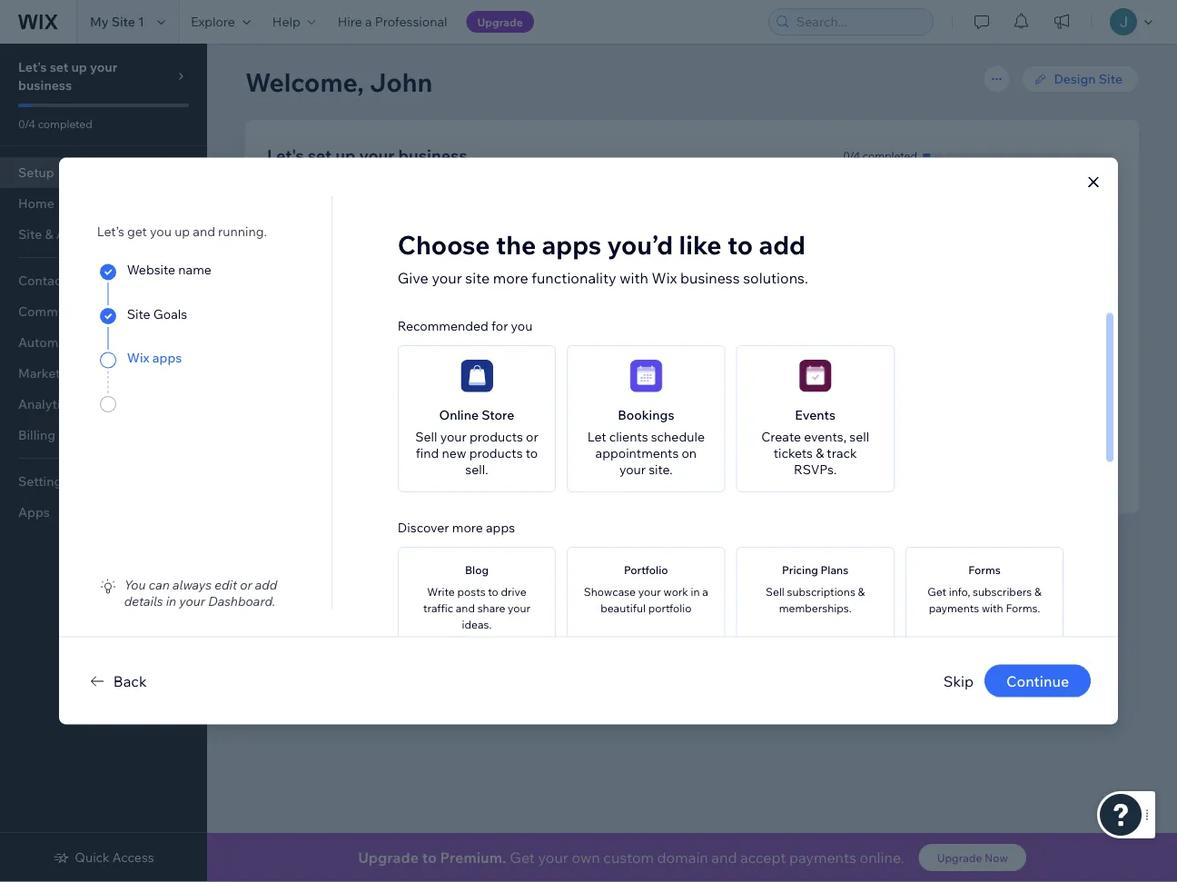 Task type: vqa. For each thing, say whether or not it's contained in the screenshot.


Task type: describe. For each thing, give the bounding box(es) containing it.
schedule
[[651, 429, 705, 444]]

get inside forms get info, subscribers & payments with forms.
[[928, 585, 947, 598]]

quick
[[75, 850, 110, 866]]

setup
[[18, 165, 54, 180]]

in inside portfolio showcase your work in a beautiful portfolio
[[691, 585, 700, 598]]

and left running.
[[193, 223, 215, 239]]

recommended for you
[[398, 318, 533, 334]]

your inside bookings let clients schedule appointments on your site.
[[620, 461, 646, 477]]

upgrade to premium. get your own custom domain and accept payments online.
[[358, 849, 905, 867]]

automations link
[[0, 327, 207, 358]]

premium.
[[440, 849, 507, 867]]

up inside let's set up your business
[[71, 59, 87, 75]]

design site
[[1055, 71, 1123, 87]]

to left premium. at the left bottom
[[422, 849, 437, 867]]

can
[[149, 577, 170, 593]]

my
[[90, 14, 109, 30]]

get found on google
[[303, 462, 427, 478]]

1 vertical spatial on
[[365, 462, 380, 478]]

set inside let's set up your business
[[50, 59, 68, 75]]

business inside choose the apps you'd like to add give your site more functionality with wix business solutions.
[[681, 269, 740, 287]]

your inside choose the apps you'd like to add give your site more functionality with wix business solutions.
[[432, 269, 462, 287]]

1 vertical spatial business
[[399, 145, 468, 165]]

and left secure
[[455, 305, 477, 321]]

site goals
[[127, 306, 187, 322]]

in for secure
[[533, 305, 544, 321]]

show your support button
[[713, 536, 828, 553]]

let's go
[[638, 342, 687, 358]]

site for design
[[1099, 71, 1123, 87]]

found
[[327, 462, 362, 478]]

john
[[370, 66, 433, 98]]

2 vertical spatial get
[[510, 849, 535, 867]]

add inside you can always edit or add details in your dashboard.
[[255, 577, 277, 593]]

ukraine
[[658, 536, 706, 552]]

blog write posts to drive traffic and share your ideas.
[[423, 563, 531, 631]]

upgrade for upgrade now
[[938, 851, 983, 865]]

functionality
[[532, 269, 617, 287]]

welcome, john
[[245, 66, 433, 98]]

apps for discover
[[486, 519, 515, 535]]

let's inside let's set up your business
[[18, 59, 47, 75]]

goals
[[153, 306, 187, 322]]

business inside sidebar element
[[18, 77, 72, 93]]

2 horizontal spatial up
[[336, 145, 356, 165]]

posts
[[458, 585, 486, 598]]

design site link
[[1022, 65, 1140, 93]]

skip
[[944, 672, 974, 690]]

running.
[[218, 223, 267, 239]]

online.
[[860, 849, 905, 867]]

payments inside forms get info, subscribers & payments with forms.
[[929, 601, 980, 615]]

welcome,
[[245, 66, 364, 98]]

secure
[[480, 305, 520, 321]]

1 horizontal spatial completed
[[863, 149, 918, 162]]

appointments
[[596, 445, 679, 461]]

online store sell your products or find new products to sell.
[[416, 407, 539, 477]]

recommended
[[398, 318, 489, 334]]

site for my
[[111, 14, 135, 30]]

or inside you can always edit or add details in your dashboard.
[[240, 577, 252, 593]]

2 vertical spatial domain
[[658, 849, 709, 867]]

write
[[427, 585, 455, 598]]

for
[[492, 318, 508, 334]]

type
[[403, 214, 430, 229]]

google
[[383, 462, 427, 478]]

you can always edit or add details in your dashboard.
[[124, 577, 277, 609]]

your inside online store sell your products or find new products to sell.
[[440, 429, 467, 444]]

rsvps.
[[794, 461, 837, 477]]

info,
[[949, 585, 971, 598]]

help button
[[262, 0, 327, 44]]

1 vertical spatial apps
[[153, 350, 182, 366]]

1 horizontal spatial up
[[175, 223, 190, 239]]

& for plans
[[858, 585, 865, 598]]

site inside choose the apps you'd like to add give your site more functionality with wix business solutions.
[[466, 269, 490, 287]]

a inside portfolio showcase your work in a beautiful portfolio
[[703, 585, 709, 598]]

in for add
[[166, 593, 176, 609]]

on inside bookings let clients schedule appointments on your site.
[[682, 445, 697, 461]]

find
[[303, 305, 329, 321]]

get
[[127, 223, 147, 239]]

your right find
[[331, 305, 358, 321]]

wix inside choose the apps you'd like to add give your site more functionality with wix business solutions.
[[652, 269, 677, 287]]

showcase
[[584, 585, 636, 598]]

help
[[273, 14, 301, 30]]

details
[[124, 593, 163, 609]]

upgrade now button
[[920, 844, 1027, 872]]

skip button
[[944, 670, 974, 692]]

wix apps
[[127, 350, 182, 366]]

0 horizontal spatial get
[[303, 462, 325, 478]]

0 vertical spatial site
[[379, 214, 400, 229]]

& for get
[[1035, 585, 1042, 598]]

choose
[[398, 229, 490, 261]]

to inside online store sell your products or find new products to sell.
[[526, 445, 538, 461]]

your up update your site type
[[359, 145, 395, 165]]

pricing
[[783, 563, 819, 577]]

wix for wix stands with ukraine show your support
[[559, 536, 582, 552]]

a right 'hire'
[[365, 14, 372, 30]]

settings link
[[0, 466, 207, 497]]

forms get info, subscribers & payments with forms.
[[928, 563, 1042, 615]]

connect a custom domain
[[303, 263, 461, 279]]

your inside blog write posts to drive traffic and share your ideas.
[[508, 601, 531, 615]]

wix for wix apps
[[127, 350, 150, 366]]

tickets
[[774, 444, 813, 460]]

wix stands with ukraine show your support
[[559, 536, 828, 552]]

let's
[[97, 223, 124, 239]]

sell for subscriptions
[[766, 585, 785, 598]]

& inside events create events, sell tickets & track rsvps.
[[816, 444, 825, 460]]

dashboard.
[[208, 593, 275, 609]]

plans
[[821, 563, 849, 577]]

1 horizontal spatial 0/4
[[844, 149, 861, 162]]

few
[[556, 305, 578, 321]]

events create events, sell tickets & track rsvps.
[[762, 406, 870, 477]]

forms.
[[1006, 601, 1041, 615]]

continue
[[1007, 672, 1070, 690]]

explore
[[191, 14, 235, 30]]

share
[[478, 601, 506, 615]]

forms
[[969, 563, 1001, 577]]

with inside choose the apps you'd like to add give your site more functionality with wix business solutions.
[[620, 269, 649, 287]]

to inside choose the apps you'd like to add give your site more functionality with wix business solutions.
[[728, 229, 754, 261]]

connect
[[303, 263, 354, 279]]

let
[[588, 429, 607, 444]]

bookings let clients schedule appointments on your site.
[[588, 407, 705, 477]]

perfect
[[361, 305, 404, 321]]

1 vertical spatial with
[[629, 536, 656, 552]]

and left accept
[[712, 849, 738, 867]]

show
[[713, 536, 746, 552]]

solutions.
[[744, 269, 809, 287]]

my site 1
[[90, 14, 144, 30]]

update your site type
[[303, 214, 430, 229]]

quick access
[[75, 850, 154, 866]]

website
[[127, 262, 176, 278]]

completed inside sidebar element
[[38, 117, 93, 130]]

portfolio showcase your work in a beautiful portfolio
[[584, 563, 709, 615]]

find
[[416, 445, 439, 461]]

your left own
[[538, 849, 569, 867]]

the
[[496, 229, 537, 261]]

1 products from the top
[[470, 429, 523, 444]]

create
[[762, 428, 802, 444]]



Task type: locate. For each thing, give the bounding box(es) containing it.
Search... field
[[792, 9, 928, 35]]

0 vertical spatial let's set up your business
[[18, 59, 117, 93]]

add up solutions.
[[759, 229, 806, 261]]

2 vertical spatial apps
[[486, 519, 515, 535]]

upgrade right professional
[[478, 15, 523, 29]]

with
[[620, 269, 649, 287], [629, 536, 656, 552], [982, 601, 1004, 615]]

clients
[[610, 429, 649, 444]]

& inside forms get info, subscribers & payments with forms.
[[1035, 585, 1042, 598]]

to up share on the left bottom of the page
[[488, 585, 499, 598]]

0 vertical spatial on
[[682, 445, 697, 461]]

1 horizontal spatial on
[[682, 445, 697, 461]]

hire a professional
[[338, 14, 448, 30]]

your left website
[[347, 411, 374, 427]]

2 vertical spatial business
[[681, 269, 740, 287]]

site up find your perfect domain and secure it in a few clicks.
[[466, 269, 490, 287]]

more down the
[[493, 269, 529, 287]]

events
[[796, 406, 836, 422]]

in down can
[[166, 593, 176, 609]]

domain down give
[[407, 305, 452, 321]]

1 vertical spatial you
[[511, 318, 533, 334]]

let's set up your business inside sidebar element
[[18, 59, 117, 93]]

your
[[90, 59, 117, 75], [359, 145, 395, 165], [350, 214, 376, 229], [432, 269, 462, 287], [331, 305, 358, 321], [347, 411, 374, 427], [440, 429, 467, 444], [620, 461, 646, 477], [639, 585, 661, 598], [179, 593, 205, 609], [508, 601, 531, 615], [538, 849, 569, 867]]

1 horizontal spatial more
[[493, 269, 529, 287]]

2 horizontal spatial business
[[681, 269, 740, 287]]

sell
[[850, 428, 870, 444]]

2 horizontal spatial &
[[1035, 585, 1042, 598]]

go
[[669, 342, 687, 358]]

set
[[50, 59, 68, 75], [308, 145, 332, 165]]

1 vertical spatial site
[[466, 269, 490, 287]]

with up portfolio in the right bottom of the page
[[629, 536, 656, 552]]

1 vertical spatial custom
[[604, 849, 654, 867]]

sell down pricing
[[766, 585, 785, 598]]

& inside pricing plans sell subscriptions & memberships.
[[858, 585, 865, 598]]

0/4 completed inside sidebar element
[[18, 117, 93, 130]]

let's set up your business down 'my'
[[18, 59, 117, 93]]

quick access button
[[53, 850, 154, 866]]

discover
[[398, 519, 450, 535]]

with down you'd
[[620, 269, 649, 287]]

0 vertical spatial apps
[[542, 229, 602, 261]]

e.g., mystunningwebsite.com field
[[325, 337, 601, 363]]

1 vertical spatial payments
[[790, 849, 857, 867]]

with inside forms get info, subscribers & payments with forms.
[[982, 601, 1004, 615]]

in right work
[[691, 585, 700, 598]]

apps up functionality
[[542, 229, 602, 261]]

give
[[398, 269, 429, 287]]

find your perfect domain and secure it in a few clicks.
[[303, 305, 617, 321]]

0 vertical spatial or
[[526, 429, 539, 444]]

design your website
[[303, 411, 423, 427]]

2 vertical spatial up
[[175, 223, 190, 239]]

with down subscribers
[[982, 601, 1004, 615]]

payments
[[929, 601, 980, 615], [790, 849, 857, 867]]

business up type
[[399, 145, 468, 165]]

back button
[[86, 670, 147, 692]]

0 horizontal spatial on
[[365, 462, 380, 478]]

in right it
[[533, 305, 544, 321]]

your down 'my'
[[90, 59, 117, 75]]

0 vertical spatial get
[[303, 462, 325, 478]]

products up sell.
[[470, 445, 523, 461]]

apps for choose
[[542, 229, 602, 261]]

0 vertical spatial business
[[18, 77, 72, 93]]

professional
[[375, 14, 448, 30]]

0 vertical spatial 0/4 completed
[[18, 117, 93, 130]]

you
[[150, 223, 172, 239], [511, 318, 533, 334]]

0 horizontal spatial business
[[18, 77, 72, 93]]

update
[[303, 214, 347, 229]]

1 horizontal spatial payments
[[929, 601, 980, 615]]

now
[[985, 851, 1009, 865]]

0 vertical spatial 0/4
[[18, 117, 35, 130]]

own
[[572, 849, 601, 867]]

in
[[533, 305, 544, 321], [691, 585, 700, 598], [166, 593, 176, 609]]

to right new on the bottom
[[526, 445, 538, 461]]

custom
[[367, 263, 413, 279], [604, 849, 654, 867]]

1 horizontal spatial or
[[526, 429, 539, 444]]

wix down you'd
[[652, 269, 677, 287]]

let's get you up and running.
[[97, 223, 267, 239]]

2 vertical spatial site
[[127, 306, 151, 322]]

1 horizontal spatial you
[[511, 318, 533, 334]]

website name
[[127, 262, 212, 278]]

design inside design site link
[[1055, 71, 1097, 87]]

upgrade button
[[467, 11, 534, 33]]

let's inside button
[[638, 342, 666, 358]]

a right connect
[[357, 263, 364, 279]]

wix down the 'site goals'
[[127, 350, 150, 366]]

1 horizontal spatial upgrade
[[478, 15, 523, 29]]

a left the few
[[547, 305, 554, 321]]

0 horizontal spatial 0/4
[[18, 117, 35, 130]]

get left info,
[[928, 585, 947, 598]]

edit
[[215, 577, 237, 593]]

always
[[173, 577, 212, 593]]

automations
[[18, 334, 95, 350]]

your inside portfolio showcase your work in a beautiful portfolio
[[639, 585, 661, 598]]

0 horizontal spatial up
[[71, 59, 87, 75]]

0 horizontal spatial custom
[[367, 263, 413, 279]]

to inside blog write posts to drive traffic and share your ideas.
[[488, 585, 499, 598]]

products down store
[[470, 429, 523, 444]]

hire a professional link
[[327, 0, 459, 44]]

0 horizontal spatial site
[[379, 214, 400, 229]]

clicks.
[[581, 305, 617, 321]]

support
[[779, 536, 828, 552]]

add inside choose the apps you'd like to add give your site more functionality with wix business solutions.
[[759, 229, 806, 261]]

design for design site
[[1055, 71, 1097, 87]]

0 vertical spatial wix
[[652, 269, 677, 287]]

2 horizontal spatial let's
[[638, 342, 666, 358]]

business up setup
[[18, 77, 72, 93]]

0 horizontal spatial 0/4 completed
[[18, 117, 93, 130]]

0 horizontal spatial wix
[[127, 350, 150, 366]]

1 vertical spatial more
[[452, 519, 483, 535]]

wix left the stands
[[559, 536, 582, 552]]

0 vertical spatial you
[[150, 223, 172, 239]]

memberships.
[[780, 601, 852, 615]]

on right found
[[365, 462, 380, 478]]

sell for your
[[416, 429, 438, 444]]

you
[[124, 577, 146, 593]]

0 horizontal spatial &
[[816, 444, 825, 460]]

site left type
[[379, 214, 400, 229]]

1 vertical spatial wix
[[127, 350, 150, 366]]

0/4
[[18, 117, 35, 130], [844, 149, 861, 162]]

0 horizontal spatial let's
[[18, 59, 47, 75]]

0 horizontal spatial design
[[303, 411, 344, 427]]

1 horizontal spatial in
[[533, 305, 544, 321]]

or left let
[[526, 429, 539, 444]]

business
[[18, 77, 72, 93], [399, 145, 468, 165], [681, 269, 740, 287]]

1 vertical spatial sell
[[766, 585, 785, 598]]

1 horizontal spatial &
[[858, 585, 865, 598]]

apps up blog
[[486, 519, 515, 535]]

domain left accept
[[658, 849, 709, 867]]

domain down choose
[[415, 263, 461, 279]]

upgrade left premium. at the left bottom
[[358, 849, 419, 867]]

let's set up your business up update your site type
[[267, 145, 468, 165]]

1 horizontal spatial wix
[[559, 536, 582, 552]]

sell up find
[[416, 429, 438, 444]]

0 vertical spatial set
[[50, 59, 68, 75]]

0 horizontal spatial you
[[150, 223, 172, 239]]

0 horizontal spatial apps
[[153, 350, 182, 366]]

your down drive
[[508, 601, 531, 615]]

design for design your website
[[303, 411, 344, 427]]

on
[[682, 445, 697, 461], [365, 462, 380, 478]]

1 vertical spatial set
[[308, 145, 332, 165]]

store
[[482, 407, 515, 423]]

domain
[[415, 263, 461, 279], [407, 305, 452, 321], [658, 849, 709, 867]]

to right 'like' at top right
[[728, 229, 754, 261]]

custom up perfect
[[367, 263, 413, 279]]

on down 'schedule'
[[682, 445, 697, 461]]

more up blog
[[452, 519, 483, 535]]

& up forms.
[[1035, 585, 1042, 598]]

0 horizontal spatial set
[[50, 59, 68, 75]]

more
[[493, 269, 529, 287], [452, 519, 483, 535]]

0 horizontal spatial payments
[[790, 849, 857, 867]]

0 vertical spatial let's
[[18, 59, 47, 75]]

site.
[[649, 461, 673, 477]]

you for for
[[511, 318, 533, 334]]

subscriptions
[[788, 585, 856, 598]]

your down always
[[179, 593, 205, 609]]

add up dashboard.
[[255, 577, 277, 593]]

2 horizontal spatial wix
[[652, 269, 677, 287]]

let's
[[18, 59, 47, 75], [267, 145, 304, 165], [638, 342, 666, 358]]

& right subscriptions on the right
[[858, 585, 865, 598]]

stands
[[585, 536, 626, 552]]

you'd
[[608, 229, 674, 261]]

upgrade
[[478, 15, 523, 29], [358, 849, 419, 867], [938, 851, 983, 865]]

1 horizontal spatial custom
[[604, 849, 654, 867]]

0 horizontal spatial more
[[452, 519, 483, 535]]

your up new on the bottom
[[440, 429, 467, 444]]

online
[[440, 407, 479, 423]]

0 vertical spatial payments
[[929, 601, 980, 615]]

1 horizontal spatial get
[[510, 849, 535, 867]]

0 horizontal spatial sell
[[416, 429, 438, 444]]

continue button
[[985, 665, 1092, 698]]

1 vertical spatial let's set up your business
[[267, 145, 468, 165]]

apps down goals
[[153, 350, 182, 366]]

a right work
[[703, 585, 709, 598]]

1 horizontal spatial 0/4 completed
[[844, 149, 918, 162]]

0 vertical spatial site
[[111, 14, 135, 30]]

or inside online store sell your products or find new products to sell.
[[526, 429, 539, 444]]

payments left online.
[[790, 849, 857, 867]]

upgrade left now
[[938, 851, 983, 865]]

0 vertical spatial add
[[759, 229, 806, 261]]

access
[[113, 850, 154, 866]]

home
[[18, 195, 54, 211]]

custom right own
[[604, 849, 654, 867]]

1 vertical spatial up
[[336, 145, 356, 165]]

or up dashboard.
[[240, 577, 252, 593]]

domain for perfect
[[407, 305, 452, 321]]

sell inside pricing plans sell subscriptions & memberships.
[[766, 585, 785, 598]]

your right update
[[350, 214, 376, 229]]

your down choose
[[432, 269, 462, 287]]

back
[[113, 672, 147, 690]]

2 products from the top
[[470, 445, 523, 461]]

0/4 inside sidebar element
[[18, 117, 35, 130]]

apps inside choose the apps you'd like to add give your site more functionality with wix business solutions.
[[542, 229, 602, 261]]

2 horizontal spatial get
[[928, 585, 947, 598]]

0 vertical spatial custom
[[367, 263, 413, 279]]

discover more apps
[[398, 519, 515, 535]]

business down 'like' at top right
[[681, 269, 740, 287]]

1 horizontal spatial add
[[759, 229, 806, 261]]

0/4 completed
[[18, 117, 93, 130], [844, 149, 918, 162]]

sidebar element
[[0, 44, 207, 882]]

1 vertical spatial domain
[[407, 305, 452, 321]]

0 vertical spatial up
[[71, 59, 87, 75]]

upgrade for upgrade
[[478, 15, 523, 29]]

you right "get"
[[150, 223, 172, 239]]

0 vertical spatial with
[[620, 269, 649, 287]]

your down appointments at the bottom right
[[620, 461, 646, 477]]

1 vertical spatial design
[[303, 411, 344, 427]]

new
[[442, 445, 467, 461]]

more inside choose the apps you'd like to add give your site more functionality with wix business solutions.
[[493, 269, 529, 287]]

upgrade for upgrade to premium. get your own custom domain and accept payments online.
[[358, 849, 419, 867]]

1 horizontal spatial let's set up your business
[[267, 145, 468, 165]]

and down posts
[[456, 601, 475, 615]]

2 vertical spatial wix
[[559, 536, 582, 552]]

drive
[[501, 585, 527, 598]]

you for get
[[150, 223, 172, 239]]

upgrade now
[[938, 851, 1009, 865]]

your down portfolio in the right bottom of the page
[[639, 585, 661, 598]]

subscribers
[[973, 585, 1033, 598]]

payments down info,
[[929, 601, 980, 615]]

and inside blog write posts to drive traffic and share your ideas.
[[456, 601, 475, 615]]

apps
[[542, 229, 602, 261], [153, 350, 182, 366], [486, 519, 515, 535]]

get
[[303, 462, 325, 478], [928, 585, 947, 598], [510, 849, 535, 867]]

hire
[[338, 14, 362, 30]]

1 horizontal spatial business
[[399, 145, 468, 165]]

work
[[664, 585, 689, 598]]

1 horizontal spatial let's
[[267, 145, 304, 165]]

2 vertical spatial with
[[982, 601, 1004, 615]]

1 vertical spatial or
[[240, 577, 252, 593]]

1 vertical spatial 0/4
[[844, 149, 861, 162]]

0 vertical spatial design
[[1055, 71, 1097, 87]]

events,
[[804, 428, 847, 444]]

1 vertical spatial let's
[[267, 145, 304, 165]]

let's go button
[[622, 336, 703, 364]]

you right for
[[511, 318, 533, 334]]

sell inside online store sell your products or find new products to sell.
[[416, 429, 438, 444]]

1 vertical spatial add
[[255, 577, 277, 593]]

2 horizontal spatial upgrade
[[938, 851, 983, 865]]

1 vertical spatial 0/4 completed
[[844, 149, 918, 162]]

domain for custom
[[415, 263, 461, 279]]

it
[[522, 305, 530, 321]]

1 horizontal spatial apps
[[486, 519, 515, 535]]

setup link
[[0, 157, 207, 188]]

0 horizontal spatial upgrade
[[358, 849, 419, 867]]

& up rsvps.
[[816, 444, 825, 460]]

get left found
[[303, 462, 325, 478]]

portfolio
[[624, 563, 669, 577]]

in inside you can always edit or add details in your dashboard.
[[166, 593, 176, 609]]

get right premium. at the left bottom
[[510, 849, 535, 867]]

0 horizontal spatial let's set up your business
[[18, 59, 117, 93]]

portfolio
[[649, 601, 692, 615]]

1 horizontal spatial site
[[466, 269, 490, 287]]

home link
[[0, 188, 207, 219]]

your inside you can always edit or add details in your dashboard.
[[179, 593, 205, 609]]

2 horizontal spatial apps
[[542, 229, 602, 261]]

0 horizontal spatial add
[[255, 577, 277, 593]]

2 vertical spatial let's
[[638, 342, 666, 358]]

0 vertical spatial more
[[493, 269, 529, 287]]

0 horizontal spatial or
[[240, 577, 252, 593]]

your inside let's set up your business
[[90, 59, 117, 75]]

1 vertical spatial completed
[[863, 149, 918, 162]]

1 horizontal spatial design
[[1055, 71, 1097, 87]]



